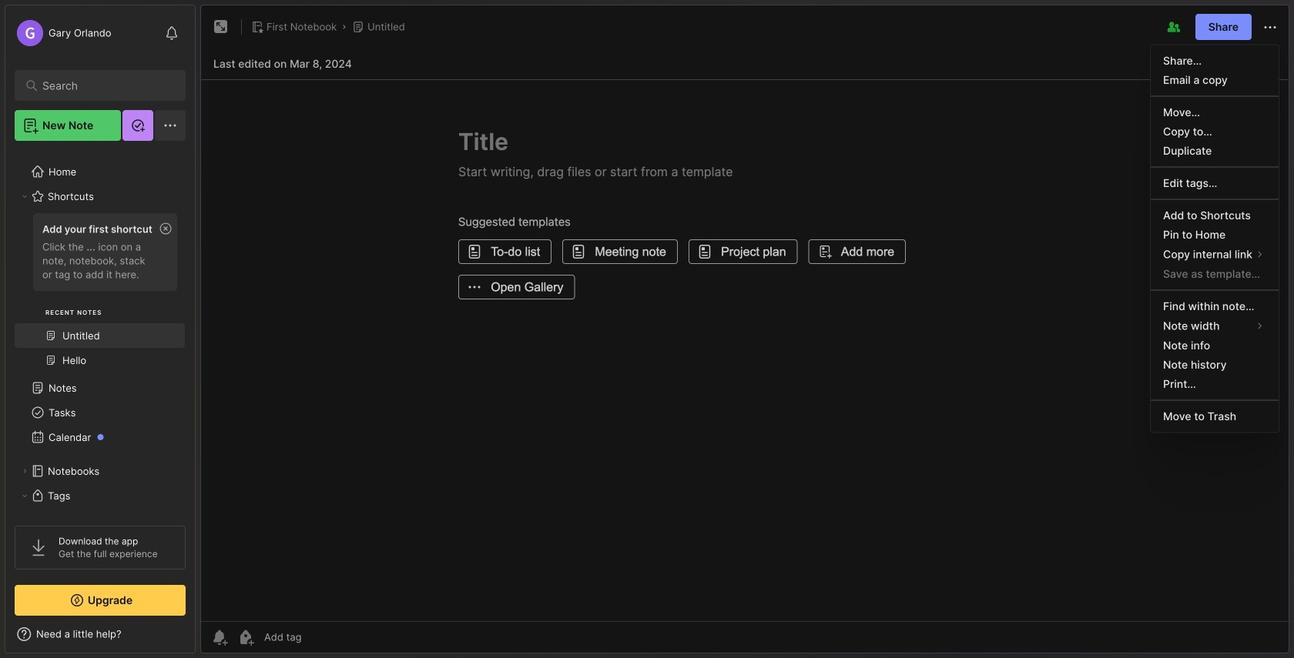 Task type: locate. For each thing, give the bounding box(es) containing it.
WHAT'S NEW field
[[5, 623, 195, 647]]

main element
[[0, 0, 200, 659]]

group
[[15, 209, 185, 382]]

Add tag field
[[263, 631, 378, 645]]

Search text field
[[42, 79, 165, 93]]

add tag image
[[237, 629, 255, 647]]

Note width field
[[1151, 316, 1279, 336]]

none search field inside main 'element'
[[42, 76, 165, 95]]

click to collapse image
[[195, 630, 206, 649]]

tree
[[5, 150, 195, 659]]

None search field
[[42, 76, 165, 95]]

expand tags image
[[20, 492, 29, 501]]



Task type: describe. For each thing, give the bounding box(es) containing it.
Copy internal link field
[[1151, 245, 1279, 265]]

note window element
[[200, 5, 1290, 658]]

more actions image
[[1261, 18, 1280, 37]]

expand notebooks image
[[20, 467, 29, 476]]

add a reminder image
[[210, 629, 229, 647]]

expand note image
[[212, 18, 230, 36]]

group inside main 'element'
[[15, 209, 185, 382]]

dropdown list menu
[[1151, 51, 1279, 427]]

Account field
[[15, 18, 111, 49]]

More actions field
[[1261, 17, 1280, 37]]

tree inside main 'element'
[[5, 150, 195, 659]]

Note Editor text field
[[201, 79, 1289, 622]]



Task type: vqa. For each thing, say whether or not it's contained in the screenshot.
Add a reminder ICON
yes



